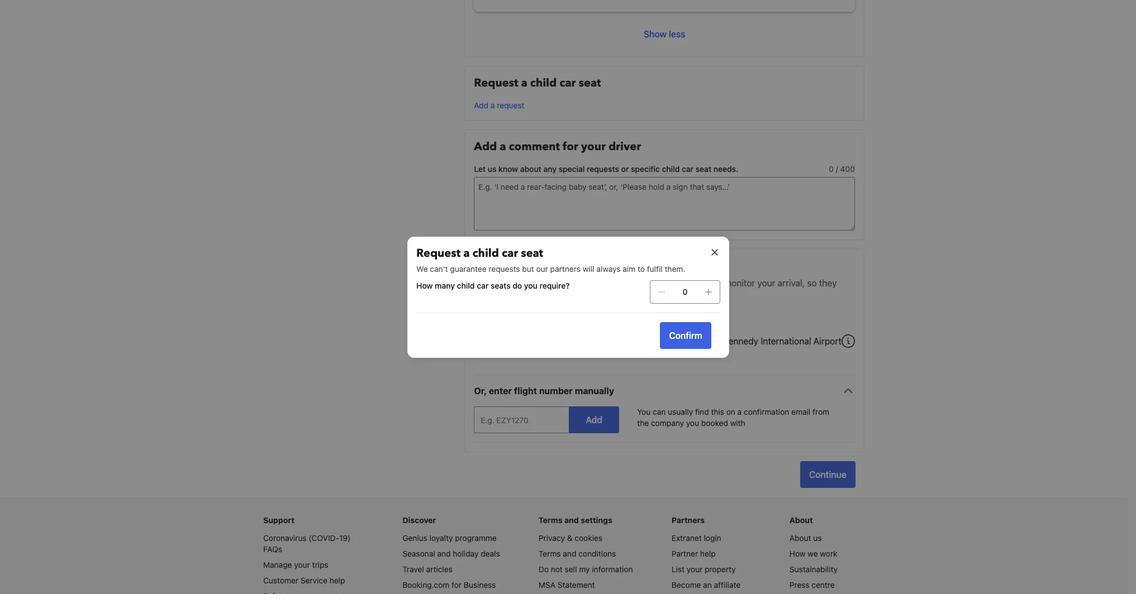 Task type: describe. For each thing, give the bounding box(es) containing it.
become
[[672, 581, 701, 590]]

child for how many child car seats do you require?
[[457, 281, 474, 290]]

any
[[543, 164, 557, 174]]

genius loyalty programme link
[[402, 534, 497, 543]]

your up customer service help
[[294, 560, 310, 570]]

add a comment for your driver
[[474, 139, 641, 154]]

confirm
[[669, 331, 702, 341]]

your left arrival,
[[757, 278, 775, 288]]

property
[[705, 565, 736, 574]]

add for add a comment for your driver
[[474, 139, 497, 154]]

do
[[539, 565, 549, 574]]

child for request a child car seat we can't guarantee requests but our partners will always aim to fulfil them.
[[472, 246, 499, 261]]

know inside add flight tracking use our tool to find and add your flight details - the driver will monitor your arrival, so they know exactly when to meet you.
[[474, 292, 495, 302]]

to right flying
[[702, 314, 711, 324]]

request for request a child car seat we can't guarantee requests but our partners will always aim to fulfil them.
[[416, 246, 460, 261]]

travel
[[402, 565, 424, 574]]

tracking
[[532, 259, 576, 274]]

about us
[[790, 534, 822, 543]]

seat for request a child car seat
[[579, 75, 601, 91]]

programme
[[455, 534, 497, 543]]

service
[[301, 576, 327, 586]]

add for add
[[586, 415, 603, 425]]

0 for 0 / 400
[[829, 164, 834, 174]]

airport
[[813, 336, 841, 346]]

show less button
[[474, 21, 855, 47]]

0 horizontal spatial driver
[[608, 139, 641, 154]]

manage your trips link
[[263, 560, 328, 570]]

extranet login
[[672, 534, 721, 543]]

press centre link
[[790, 581, 835, 590]]

how we work
[[790, 549, 837, 559]]

you can usually find this on a confirmation email from the company you booked with
[[637, 407, 829, 428]]

your up let us know about any special requests or specific child car seat needs.
[[581, 139, 606, 154]]

genius loyalty programme
[[402, 534, 497, 543]]

confirmation
[[744, 407, 789, 417]]

seasonal and holiday deals link
[[402, 549, 500, 559]]

terms and conditions
[[539, 549, 616, 559]]

about for about
[[790, 516, 813, 525]]

find inside you can usually find this on a confirmation email from the company you booked with
[[695, 407, 709, 417]]

1 vertical spatial help
[[330, 576, 345, 586]]

extranet
[[672, 534, 702, 543]]

0 for 0
[[682, 287, 687, 296]]

driver inside add flight tracking use our tool to find and add your flight details - the driver will monitor your arrival, so they know exactly when to meet you.
[[683, 278, 706, 288]]

sell
[[565, 565, 577, 574]]

confirm button
[[660, 322, 711, 349]]

0 vertical spatial help
[[700, 549, 716, 559]]

start
[[474, 314, 496, 324]]

1 horizontal spatial for
[[543, 314, 555, 324]]

and for seasonal and holiday deals
[[437, 549, 451, 559]]

our inside add flight tracking use our tool to find and add your flight details - the driver will monitor your arrival, so they know exactly when to meet you.
[[492, 278, 506, 288]]

msa statement
[[539, 581, 595, 590]]

on
[[726, 407, 735, 417]]

seat for request a child car seat we can't guarantee requests but our partners will always aim to fulfil them.
[[521, 246, 543, 261]]

less
[[669, 29, 685, 39]]

let us know about any special requests or specific child car seat needs.
[[474, 164, 738, 174]]

sustainability link
[[790, 565, 838, 574]]

car for how many child car seats do you require?
[[477, 281, 488, 290]]

a for request a child car seat we can't guarantee requests but our partners will always aim to fulfil them.
[[463, 246, 469, 261]]

car for request a child car seat
[[560, 75, 576, 91]]

arrival,
[[778, 278, 805, 288]]

so
[[807, 278, 817, 288]]

details
[[632, 278, 659, 288]]

request for request a child car seat
[[474, 75, 518, 91]]

booking.com for business
[[402, 581, 496, 590]]

f
[[716, 336, 721, 346]]

john
[[694, 336, 713, 346]]

become an affiliate
[[672, 581, 741, 590]]

discover
[[402, 516, 436, 525]]

customer
[[263, 576, 298, 586]]

child for request a child car seat
[[530, 75, 557, 91]]

booking.com
[[402, 581, 449, 590]]

information
[[592, 565, 633, 574]]

coronavirus (covid-19) faqs link
[[263, 534, 351, 554]]

about for about us
[[790, 534, 811, 543]]

extranet login link
[[672, 534, 721, 543]]

guarantee
[[450, 264, 486, 274]]

and for terms and conditions
[[563, 549, 576, 559]]

comment
[[509, 139, 560, 154]]

list
[[672, 565, 685, 574]]

400
[[840, 164, 855, 174]]

company
[[651, 419, 684, 428]]

not
[[551, 565, 563, 574]]

1 vertical spatial flight
[[609, 278, 630, 288]]

centre
[[812, 581, 835, 590]]

conditions
[[578, 549, 616, 559]]

how many child car seats do you require?
[[416, 281, 569, 290]]

terms and settings
[[539, 516, 612, 525]]

but
[[522, 264, 534, 274]]

0 / 400
[[829, 164, 855, 174]]

show
[[644, 29, 667, 39]]

require?
[[539, 281, 569, 290]]

seasonal
[[402, 549, 435, 559]]

request a child car seat
[[474, 75, 601, 91]]

fulfil
[[647, 264, 662, 274]]

our inside request a child car seat we can't guarantee requests but our partners will always aim to fulfil them.
[[536, 264, 548, 274]]

privacy & cookies
[[539, 534, 602, 543]]

start searching for a departure airport
[[474, 314, 640, 324]]

genius
[[402, 534, 427, 543]]

terms for terms and conditions
[[539, 549, 561, 559]]

request
[[497, 101, 524, 110]]

can't
[[430, 264, 448, 274]]

international
[[761, 336, 811, 346]]



Task type: vqa. For each thing, say whether or not it's contained in the screenshot.
flight inside dropdown button
yes



Task type: locate. For each thing, give the bounding box(es) containing it.
will
[[582, 264, 594, 274], [709, 278, 722, 288]]

to right aim
[[637, 264, 645, 274]]

seats
[[490, 281, 510, 290]]

1 horizontal spatial 0
[[829, 164, 834, 174]]

work
[[820, 549, 837, 559]]

continue
[[809, 470, 847, 480]]

1 horizontal spatial our
[[536, 264, 548, 274]]

request a child car seat dialog
[[394, 223, 742, 371]]

flight down aim
[[609, 278, 630, 288]]

you right do
[[524, 281, 537, 290]]

coronavirus (covid-19) faqs
[[263, 534, 351, 554]]

1 vertical spatial driver
[[683, 278, 706, 288]]

help
[[700, 549, 716, 559], [330, 576, 345, 586]]

the down you
[[637, 419, 649, 428]]

1 vertical spatial will
[[709, 278, 722, 288]]

0
[[829, 164, 834, 174], [682, 287, 687, 296]]

0 vertical spatial terms
[[539, 516, 563, 525]]

the right -
[[668, 278, 681, 288]]

1 horizontal spatial requests
[[587, 164, 619, 174]]

list your property
[[672, 565, 736, 574]]

2 horizontal spatial seat
[[696, 164, 711, 174]]

to down require?
[[553, 292, 561, 302]]

and down the '&'
[[563, 549, 576, 559]]

and inside add flight tracking use our tool to find and add your flight details - the driver will monitor your arrival, so they know exactly when to meet you.
[[554, 278, 569, 288]]

an
[[703, 581, 712, 590]]

0 vertical spatial know
[[499, 164, 518, 174]]

the inside you can usually find this on a confirmation email from the company you booked with
[[637, 419, 649, 428]]

about up we
[[790, 534, 811, 543]]

to inside request a child car seat we can't guarantee requests but our partners will always aim to fulfil them.
[[637, 264, 645, 274]]

exactly
[[498, 292, 527, 302]]

seat inside request a child car seat we can't guarantee requests but our partners will always aim to fulfil them.
[[521, 246, 543, 261]]

0 vertical spatial you
[[524, 281, 537, 290]]

how for how many child car seats do you require?
[[416, 281, 433, 290]]

add down manually
[[586, 415, 603, 425]]

requests
[[587, 164, 619, 174], [488, 264, 520, 274]]

terms for terms and settings
[[539, 516, 563, 525]]

know down use
[[474, 292, 495, 302]]

you inside you can usually find this on a confirmation email from the company you booked with
[[686, 419, 699, 428]]

1 horizontal spatial will
[[709, 278, 722, 288]]

about
[[790, 516, 813, 525], [790, 534, 811, 543]]

add inside 'button'
[[586, 415, 603, 425]]

to right do
[[526, 278, 534, 288]]

1 horizontal spatial us
[[813, 534, 822, 543]]

(covid-
[[309, 534, 339, 543]]

a up guarantee
[[463, 246, 469, 261]]

0 horizontal spatial how
[[416, 281, 433, 290]]

a left "departure"
[[557, 314, 563, 324]]

add left request
[[474, 101, 488, 110]]

booked
[[701, 419, 728, 428]]

partner
[[672, 549, 698, 559]]

find left this
[[695, 407, 709, 417]]

this
[[711, 407, 724, 417]]

1 vertical spatial you
[[686, 419, 699, 428]]

1 vertical spatial know
[[474, 292, 495, 302]]

press centre
[[790, 581, 835, 590]]

loyalty
[[430, 534, 453, 543]]

manually
[[575, 386, 614, 396]]

add up use
[[474, 259, 497, 274]]

add a request button
[[474, 100, 524, 111]]

will left monitor at the right of page
[[709, 278, 722, 288]]

for up the special
[[563, 139, 578, 154]]

2 vertical spatial for
[[452, 581, 462, 590]]

2 about from the top
[[790, 534, 811, 543]]

a inside button
[[491, 101, 495, 110]]

john f kennedy international airport
[[694, 336, 841, 346]]

a right the on
[[737, 407, 742, 417]]

terms up privacy
[[539, 516, 563, 525]]

booking.com for business link
[[402, 581, 496, 590]]

you
[[524, 281, 537, 290], [686, 419, 699, 428]]

2 horizontal spatial for
[[563, 139, 578, 154]]

and for terms and settings
[[564, 516, 579, 525]]

a for add a request
[[491, 101, 495, 110]]

0 vertical spatial request
[[474, 75, 518, 91]]

about up about us at the bottom right
[[790, 516, 813, 525]]

or, enter flight number manually
[[474, 386, 614, 396]]

1 vertical spatial 0
[[682, 287, 687, 296]]

articles
[[426, 565, 453, 574]]

0 horizontal spatial 0
[[682, 287, 687, 296]]

my
[[579, 565, 590, 574]]

1 horizontal spatial know
[[499, 164, 518, 174]]

do not sell my information link
[[539, 565, 633, 574]]

terms
[[539, 516, 563, 525], [539, 549, 561, 559]]

1 about from the top
[[790, 516, 813, 525]]

a inside you can usually find this on a confirmation email from the company you booked with
[[737, 407, 742, 417]]

0 vertical spatial 0
[[829, 164, 834, 174]]

1 vertical spatial seat
[[696, 164, 711, 174]]

how left we
[[790, 549, 806, 559]]

a for add a comment for your driver
[[500, 139, 506, 154]]

2 vertical spatial flight
[[514, 386, 537, 396]]

child inside request a child car seat we can't guarantee requests but our partners will always aim to fulfil them.
[[472, 246, 499, 261]]

show less
[[644, 29, 685, 39]]

privacy
[[539, 534, 565, 543]]

1 vertical spatial us
[[813, 534, 822, 543]]

how for how we work
[[790, 549, 806, 559]]

cookies
[[575, 534, 602, 543]]

1 vertical spatial about
[[790, 534, 811, 543]]

a inside request a child car seat we can't guarantee requests but our partners will always aim to fulfil them.
[[463, 246, 469, 261]]

request inside request a child car seat we can't guarantee requests but our partners will always aim to fulfil them.
[[416, 246, 460, 261]]

0 vertical spatial flight
[[500, 259, 529, 274]]

add button
[[569, 407, 619, 434]]

0 vertical spatial seat
[[579, 75, 601, 91]]

car inside request a child car seat we can't guarantee requests but our partners will always aim to fulfil them.
[[501, 246, 518, 261]]

0 horizontal spatial seat
[[521, 246, 543, 261]]

travel articles link
[[402, 565, 453, 574]]

flying
[[673, 314, 700, 324]]

you
[[637, 407, 651, 417]]

2 terms from the top
[[539, 549, 561, 559]]

1 vertical spatial requests
[[488, 264, 520, 274]]

let
[[474, 164, 486, 174]]

flight right enter
[[514, 386, 537, 396]]

always
[[596, 264, 620, 274]]

business
[[464, 581, 496, 590]]

0 vertical spatial requests
[[587, 164, 619, 174]]

and down loyalty
[[437, 549, 451, 559]]

0 horizontal spatial us
[[488, 164, 496, 174]]

help right service
[[330, 576, 345, 586]]

partners
[[550, 264, 580, 274]]

us up how we work link
[[813, 534, 822, 543]]

0 vertical spatial about
[[790, 516, 813, 525]]

0 vertical spatial for
[[563, 139, 578, 154]]

needs.
[[714, 164, 738, 174]]

child
[[530, 75, 557, 91], [662, 164, 680, 174], [472, 246, 499, 261], [457, 281, 474, 290]]

when
[[529, 292, 551, 302]]

or
[[621, 164, 629, 174]]

1 horizontal spatial help
[[700, 549, 716, 559]]

car for request a child car seat we can't guarantee requests but our partners will always aim to fulfil them.
[[501, 246, 518, 261]]

/
[[836, 164, 838, 174]]

about us link
[[790, 534, 822, 543]]

1 horizontal spatial find
[[695, 407, 709, 417]]

do not sell my information
[[539, 565, 633, 574]]

0 horizontal spatial will
[[582, 264, 594, 274]]

us for about
[[813, 534, 822, 543]]

1 vertical spatial our
[[492, 278, 506, 288]]

1 vertical spatial terms
[[539, 549, 561, 559]]

statement
[[558, 581, 595, 590]]

how down 'we' on the top left of page
[[416, 281, 433, 290]]

requests left "or"
[[587, 164, 619, 174]]

find up 'when'
[[536, 278, 552, 288]]

how
[[416, 281, 433, 290], [790, 549, 806, 559]]

0 vertical spatial the
[[668, 278, 681, 288]]

partner help link
[[672, 549, 716, 559]]

a up request
[[521, 75, 527, 91]]

privacy & cookies link
[[539, 534, 602, 543]]

1 horizontal spatial driver
[[683, 278, 706, 288]]

0 horizontal spatial the
[[637, 419, 649, 428]]

partner help
[[672, 549, 716, 559]]

us right let in the left of the page
[[488, 164, 496, 174]]

0 horizontal spatial our
[[492, 278, 506, 288]]

0 right -
[[682, 287, 687, 296]]

add for add a request
[[474, 101, 488, 110]]

0 vertical spatial our
[[536, 264, 548, 274]]

add
[[474, 101, 488, 110], [474, 139, 497, 154], [474, 259, 497, 274], [586, 415, 603, 425]]

0 horizontal spatial find
[[536, 278, 552, 288]]

1 terms from the top
[[539, 516, 563, 525]]

us
[[488, 164, 496, 174], [813, 534, 822, 543]]

you.
[[586, 292, 604, 302]]

how inside 'request a child car seat' dialog
[[416, 281, 433, 290]]

1 vertical spatial the
[[637, 419, 649, 428]]

your up you.
[[589, 278, 607, 288]]

terms down privacy
[[539, 549, 561, 559]]

manage
[[263, 560, 292, 570]]

list your property link
[[672, 565, 736, 574]]

travel articles
[[402, 565, 453, 574]]

seat
[[579, 75, 601, 91], [696, 164, 711, 174], [521, 246, 543, 261]]

0 vertical spatial us
[[488, 164, 496, 174]]

request a child car seat we can't guarantee requests but our partners will always aim to fulfil them.
[[416, 246, 685, 274]]

1 vertical spatial find
[[695, 407, 709, 417]]

will inside add flight tracking use our tool to find and add your flight details - the driver will monitor your arrival, so they know exactly when to meet you.
[[709, 278, 722, 288]]

and down partners
[[554, 278, 569, 288]]

requests up seats
[[488, 264, 520, 274]]

deals
[[481, 549, 500, 559]]

flight up tool
[[500, 259, 529, 274]]

aim
[[622, 264, 635, 274]]

help up list your property link
[[700, 549, 716, 559]]

our right but
[[536, 264, 548, 274]]

add inside add flight tracking use our tool to find and add your flight details - the driver will monitor your arrival, so they know exactly when to meet you.
[[474, 259, 497, 274]]

settings
[[581, 516, 612, 525]]

1 vertical spatial how
[[790, 549, 806, 559]]

add up let in the left of the page
[[474, 139, 497, 154]]

0 horizontal spatial requests
[[488, 264, 520, 274]]

flight inside dropdown button
[[514, 386, 537, 396]]

from
[[813, 407, 829, 417]]

meet
[[564, 292, 584, 302]]

0 horizontal spatial for
[[452, 581, 462, 590]]

for left business
[[452, 581, 462, 590]]

1 horizontal spatial the
[[668, 278, 681, 288]]

0 vertical spatial find
[[536, 278, 552, 288]]

request up can't
[[416, 246, 460, 261]]

can
[[653, 407, 666, 417]]

and
[[554, 278, 569, 288], [564, 516, 579, 525], [437, 549, 451, 559], [563, 549, 576, 559]]

1 vertical spatial request
[[416, 246, 460, 261]]

1 horizontal spatial you
[[686, 419, 699, 428]]

0 left /
[[829, 164, 834, 174]]

departure
[[565, 314, 608, 324]]

us for let
[[488, 164, 496, 174]]

driver up "or"
[[608, 139, 641, 154]]

0 inside 'request a child car seat' dialog
[[682, 287, 687, 296]]

our left tool
[[492, 278, 506, 288]]

add
[[571, 278, 587, 288]]

0 horizontal spatial help
[[330, 576, 345, 586]]

support
[[263, 516, 295, 525]]

0 vertical spatial how
[[416, 281, 433, 290]]

1 horizontal spatial seat
[[579, 75, 601, 91]]

faqs
[[263, 545, 282, 554]]

we
[[416, 264, 428, 274]]

know left about
[[499, 164, 518, 174]]

trips
[[312, 560, 328, 570]]

0 horizontal spatial you
[[524, 281, 537, 290]]

0 horizontal spatial request
[[416, 246, 460, 261]]

customer service help link
[[263, 576, 345, 586]]

request up add a request
[[474, 75, 518, 91]]

you inside 'request a child car seat' dialog
[[524, 281, 537, 290]]

your down partner help
[[687, 565, 703, 574]]

for down 'when'
[[543, 314, 555, 324]]

add for add flight tracking use our tool to find and add your flight details - the driver will monitor your arrival, so they know exactly when to meet you.
[[474, 259, 497, 274]]

login
[[704, 534, 721, 543]]

requests inside request a child car seat we can't guarantee requests but our partners will always aim to fulfil them.
[[488, 264, 520, 274]]

and up privacy & cookies
[[564, 516, 579, 525]]

msa statement link
[[539, 581, 595, 590]]

the
[[668, 278, 681, 288], [637, 419, 649, 428]]

email
[[791, 407, 810, 417]]

tool
[[508, 278, 523, 288]]

a
[[521, 75, 527, 91], [491, 101, 495, 110], [500, 139, 506, 154], [463, 246, 469, 261], [557, 314, 563, 324], [737, 407, 742, 417]]

will inside request a child car seat we can't guarantee requests but our partners will always aim to fulfil them.
[[582, 264, 594, 274]]

1 horizontal spatial request
[[474, 75, 518, 91]]

0 vertical spatial will
[[582, 264, 594, 274]]

find inside add flight tracking use our tool to find and add your flight details - the driver will monitor your arrival, so they know exactly when to meet you.
[[536, 278, 552, 288]]

a left request
[[491, 101, 495, 110]]

1 vertical spatial for
[[543, 314, 555, 324]]

enter
[[489, 386, 512, 396]]

a left "comment"
[[500, 139, 506, 154]]

0 horizontal spatial know
[[474, 292, 495, 302]]

about
[[520, 164, 541, 174]]

searching
[[498, 314, 541, 324]]

they
[[819, 278, 837, 288]]

add inside button
[[474, 101, 488, 110]]

driver down them.
[[683, 278, 706, 288]]

will up add
[[582, 264, 594, 274]]

the inside add flight tracking use our tool to find and add your flight details - the driver will monitor your arrival, so they know exactly when to meet you.
[[668, 278, 681, 288]]

1 horizontal spatial how
[[790, 549, 806, 559]]

a for request a child car seat
[[521, 75, 527, 91]]

you down usually
[[686, 419, 699, 428]]

0 vertical spatial driver
[[608, 139, 641, 154]]

2 vertical spatial seat
[[521, 246, 543, 261]]

&
[[567, 534, 573, 543]]



